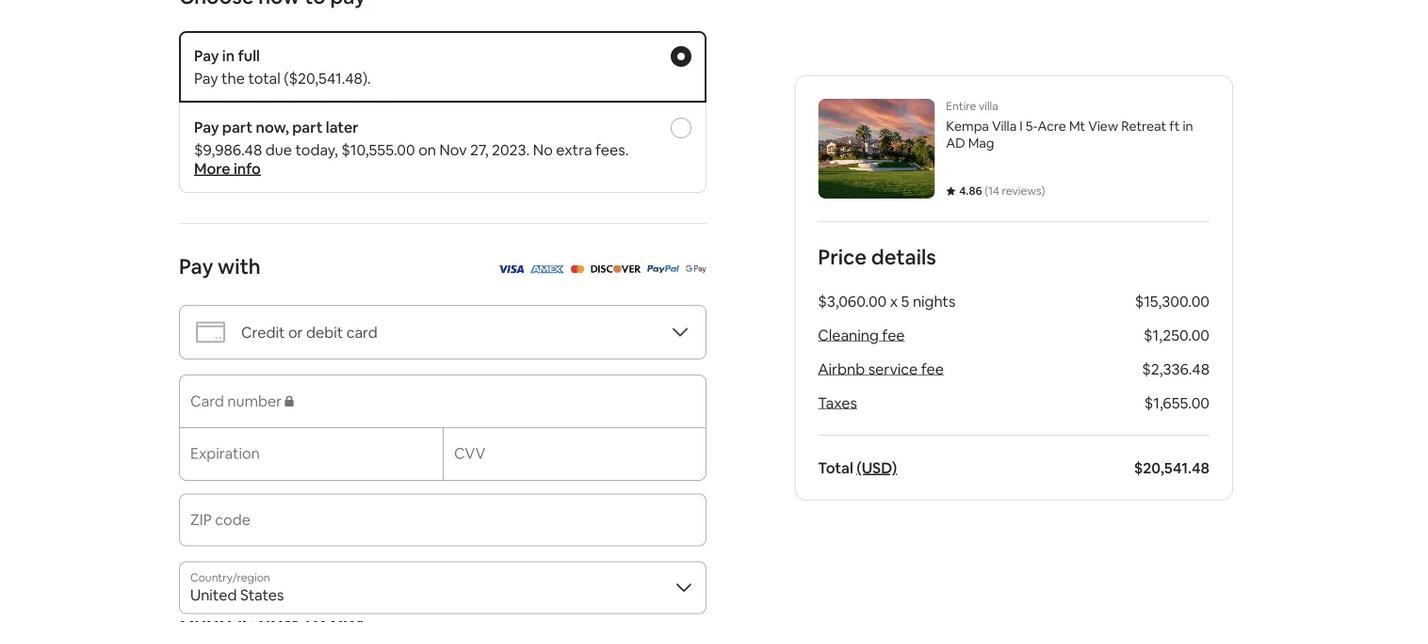 Task type: describe. For each thing, give the bounding box(es) containing it.
pay in full pay the total ($20,541.48).
[[194, 46, 371, 88]]

14
[[988, 184, 999, 198]]

states
[[240, 586, 284, 605]]

pay part now, part later $9,986.48 due today,  $10,555.00 on nov 27, 2023. no extra fees. more info
[[194, 117, 629, 178]]

(
[[985, 184, 988, 198]]

0 vertical spatial fee
[[882, 325, 905, 345]]

$20,541.48
[[1134, 458, 1210, 478]]

with
[[218, 253, 261, 280]]

4.86
[[959, 184, 982, 198]]

(usd) button
[[857, 458, 897, 478]]

card
[[346, 323, 377, 342]]

$1,250.00
[[1144, 325, 1210, 345]]

airbnb service fee button
[[818, 359, 944, 379]]

pay for part
[[194, 117, 219, 137]]

more
[[194, 159, 230, 178]]

taxes
[[818, 393, 857, 413]]

$2,336.48
[[1142, 359, 1210, 379]]

27,
[[470, 140, 488, 159]]

1 discover card image from the top
[[590, 259, 641, 278]]

nov
[[439, 140, 467, 159]]

view
[[1088, 118, 1118, 135]]

cleaning fee
[[818, 325, 905, 345]]

fees.
[[595, 140, 629, 159]]

$3,060.00
[[818, 292, 887, 311]]

1 paypal image from the top
[[647, 259, 680, 278]]

1 part from the left
[[222, 117, 253, 137]]

1 horizontal spatial fee
[[921, 359, 944, 379]]

united states element
[[179, 562, 707, 615]]

1 mastercard image from the top
[[570, 259, 585, 278]]

price
[[818, 244, 867, 270]]

extra
[[556, 140, 592, 159]]

(usd)
[[857, 458, 897, 478]]

no
[[533, 140, 553, 159]]

ft
[[1169, 118, 1180, 135]]

in inside entire villa kempa villa i 5-acre mt view retreat ft in ad mag
[[1183, 118, 1193, 135]]

)
[[1041, 184, 1045, 198]]

reviews
[[1002, 184, 1041, 198]]

full
[[238, 46, 260, 65]]

1 visa card image from the top
[[497, 259, 524, 278]]

i
[[1019, 118, 1023, 135]]

credit card image
[[195, 317, 226, 348]]

the
[[221, 68, 245, 88]]

x
[[890, 292, 898, 311]]

$15,300.00
[[1135, 292, 1210, 311]]

or
[[288, 323, 303, 342]]

2 part from the left
[[292, 117, 323, 137]]

($20,541.48).
[[284, 68, 371, 88]]

cleaning
[[818, 325, 879, 345]]

price details
[[818, 244, 936, 270]]

total
[[818, 458, 853, 478]]

ad
[[946, 135, 965, 152]]

debit
[[306, 323, 343, 342]]

pay for with
[[179, 253, 213, 280]]



Task type: vqa. For each thing, say whether or not it's contained in the screenshot.
reviews
yes



Task type: locate. For each thing, give the bounding box(es) containing it.
2 discover card image from the top
[[590, 265, 641, 274]]

villa
[[979, 99, 998, 114]]

now,
[[256, 117, 289, 137]]

united
[[190, 586, 237, 605]]

1 horizontal spatial part
[[292, 117, 323, 137]]

paypal image left google pay icon
[[647, 265, 680, 274]]

airbnb
[[818, 359, 865, 379]]

discover card image left google pay icon
[[590, 265, 641, 274]]

pay inside pay part now, part later $9,986.48 due today,  $10,555.00 on nov 27, 2023. no extra fees. more info
[[194, 117, 219, 137]]

pay left with
[[179, 253, 213, 280]]

$1,655.00
[[1144, 393, 1210, 413]]

on
[[418, 140, 436, 159]]

$10,555.00
[[341, 140, 415, 159]]

pay
[[194, 46, 219, 65], [194, 68, 218, 88], [194, 117, 219, 137], [179, 253, 213, 280]]

acre
[[1038, 118, 1066, 135]]

credit
[[241, 323, 285, 342]]

mastercard image
[[570, 259, 585, 278], [570, 265, 585, 274]]

service
[[868, 359, 918, 379]]

4.86 ( 14 reviews )
[[959, 184, 1045, 198]]

2 mastercard image from the top
[[570, 265, 585, 274]]

5-
[[1026, 118, 1038, 135]]

google pay image
[[685, 265, 707, 274]]

in right ft
[[1183, 118, 1193, 135]]

pay up $9,986.48 on the top left
[[194, 117, 219, 137]]

0 horizontal spatial part
[[222, 117, 253, 137]]

info
[[234, 159, 261, 178]]

2 visa card image from the top
[[497, 265, 524, 274]]

fee right service
[[921, 359, 944, 379]]

entire villa kempa villa i 5-acre mt view retreat ft in ad mag
[[946, 99, 1193, 152]]

paypal image
[[647, 259, 680, 278], [647, 265, 680, 274]]

1 vertical spatial in
[[1183, 118, 1193, 135]]

united states button
[[179, 562, 707, 615]]

in left full
[[222, 46, 235, 65]]

due
[[265, 140, 292, 159]]

taxes button
[[818, 393, 857, 413]]

pay for in
[[194, 46, 219, 65]]

pay left the
[[194, 68, 218, 88]]

kempa
[[946, 118, 989, 135]]

None text field
[[190, 519, 695, 537]]

part up $9,986.48 on the top left
[[222, 117, 253, 137]]

part up today,
[[292, 117, 323, 137]]

cleaning fee button
[[818, 325, 905, 345]]

mt
[[1069, 118, 1085, 135]]

later
[[326, 117, 358, 137]]

fee down x
[[882, 325, 905, 345]]

in inside pay in full pay the total ($20,541.48).
[[222, 46, 235, 65]]

more info button
[[194, 159, 261, 178]]

american express card image
[[530, 259, 565, 278], [530, 265, 565, 274]]

united states
[[190, 586, 284, 605]]

2023.
[[492, 140, 530, 159]]

discover card image
[[590, 259, 641, 278], [590, 265, 641, 274]]

$3,060.00 x 5 nights
[[818, 292, 956, 311]]

total (usd)
[[818, 458, 897, 478]]

retreat
[[1121, 118, 1166, 135]]

0 horizontal spatial fee
[[882, 325, 905, 345]]

mag
[[968, 135, 994, 152]]

pay left full
[[194, 46, 219, 65]]

nights
[[913, 292, 956, 311]]

0 horizontal spatial in
[[222, 46, 235, 65]]

discover card image left google pay image at the top
[[590, 259, 641, 278]]

0 vertical spatial in
[[222, 46, 235, 65]]

villa
[[992, 118, 1017, 135]]

google pay image
[[685, 259, 707, 278]]

1 horizontal spatial in
[[1183, 118, 1193, 135]]

2 american express card image from the top
[[530, 265, 565, 274]]

credit or debit card button
[[179, 305, 707, 360]]

total
[[248, 68, 280, 88]]

today,
[[295, 140, 338, 159]]

1 vertical spatial fee
[[921, 359, 944, 379]]

5
[[901, 292, 909, 311]]

2 paypal image from the top
[[647, 265, 680, 274]]

$9,986.48
[[194, 140, 262, 159]]

entire
[[946, 99, 976, 114]]

credit or debit card
[[241, 323, 377, 342]]

part
[[222, 117, 253, 137], [292, 117, 323, 137]]

None radio
[[671, 46, 691, 67], [671, 118, 691, 138], [671, 46, 691, 67], [671, 118, 691, 138]]

fee
[[882, 325, 905, 345], [921, 359, 944, 379]]

1 american express card image from the top
[[530, 259, 565, 278]]

in
[[222, 46, 235, 65], [1183, 118, 1193, 135]]

details
[[871, 244, 936, 270]]

visa card image
[[497, 259, 524, 278], [497, 265, 524, 274]]

pay with
[[179, 253, 261, 280]]

airbnb service fee
[[818, 359, 944, 379]]

paypal image left google pay image at the top
[[647, 259, 680, 278]]



